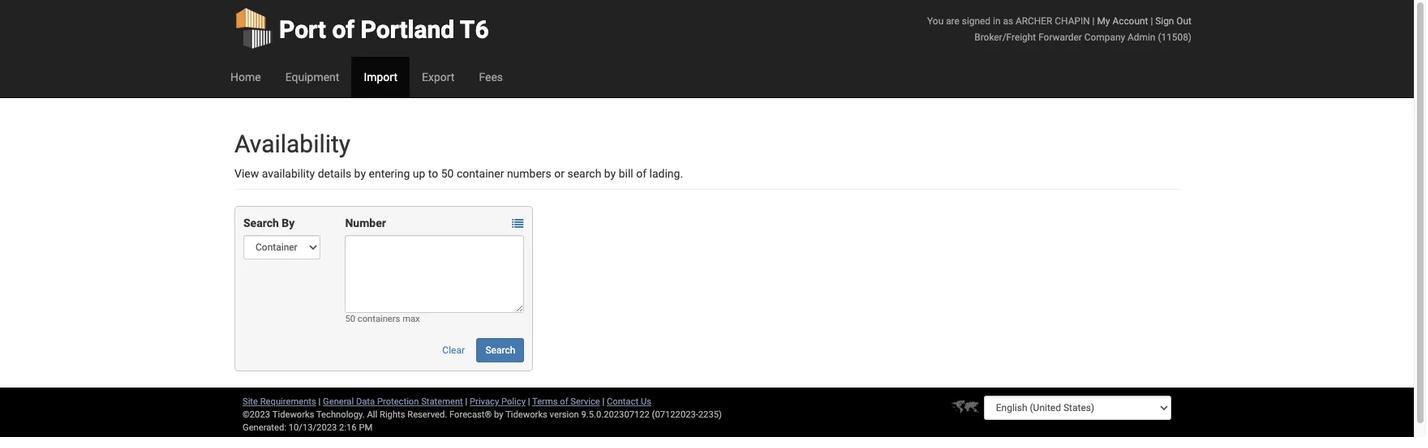 Task type: locate. For each thing, give the bounding box(es) containing it.
by down privacy policy link
[[494, 410, 504, 420]]

search right clear
[[486, 345, 516, 356]]

1 horizontal spatial by
[[494, 410, 504, 420]]

account
[[1113, 15, 1148, 27]]

forecast®
[[450, 410, 492, 420]]

| left general
[[319, 397, 321, 407]]

1 vertical spatial 50
[[345, 314, 355, 325]]

up
[[413, 167, 425, 180]]

of
[[332, 15, 355, 44], [636, 167, 647, 180], [560, 397, 568, 407]]

admin
[[1128, 32, 1156, 43]]

my account link
[[1097, 15, 1148, 27]]

rights
[[380, 410, 405, 420]]

fees
[[479, 71, 503, 84]]

2 horizontal spatial by
[[604, 167, 616, 180]]

50
[[441, 167, 454, 180], [345, 314, 355, 325]]

privacy policy link
[[470, 397, 526, 407]]

| up forecast®
[[465, 397, 468, 407]]

containers
[[358, 314, 400, 325]]

view availability details by entering up to 50 container numbers or search by bill of lading.
[[234, 167, 683, 180]]

import
[[364, 71, 398, 84]]

1 horizontal spatial search
[[486, 345, 516, 356]]

50 right 'to' in the top left of the page
[[441, 167, 454, 180]]

by left bill on the top left
[[604, 167, 616, 180]]

1 horizontal spatial 50
[[441, 167, 454, 180]]

contact
[[607, 397, 639, 407]]

search left by
[[243, 217, 279, 230]]

search by
[[243, 217, 295, 230]]

search inside search button
[[486, 345, 516, 356]]

my
[[1097, 15, 1110, 27]]

| up 9.5.0.202307122
[[602, 397, 605, 407]]

2 vertical spatial of
[[560, 397, 568, 407]]

0 vertical spatial of
[[332, 15, 355, 44]]

by right details
[[354, 167, 366, 180]]

show list image
[[512, 219, 524, 230]]

1 vertical spatial of
[[636, 167, 647, 180]]

number
[[345, 217, 386, 230]]

(07122023-
[[652, 410, 698, 420]]

search
[[568, 167, 602, 180]]

(11508)
[[1158, 32, 1192, 43]]

1 horizontal spatial of
[[560, 397, 568, 407]]

of right bill on the top left
[[636, 167, 647, 180]]

by
[[354, 167, 366, 180], [604, 167, 616, 180], [494, 410, 504, 420]]

us
[[641, 397, 652, 407]]

broker/freight
[[975, 32, 1036, 43]]

out
[[1177, 15, 1192, 27]]

generated:
[[243, 423, 286, 433]]

search button
[[477, 338, 524, 363]]

1 vertical spatial search
[[486, 345, 516, 356]]

search
[[243, 217, 279, 230], [486, 345, 516, 356]]

by inside site requirements | general data protection statement | privacy policy | terms of service | contact us ©2023 tideworks technology. all rights reserved. forecast® by tideworks version 9.5.0.202307122 (07122023-2235) generated: 10/13/2023 2:16 pm
[[494, 410, 504, 420]]

clear
[[442, 345, 465, 356]]

©2023 tideworks
[[243, 410, 314, 420]]

of up version
[[560, 397, 568, 407]]

0 horizontal spatial of
[[332, 15, 355, 44]]

signed
[[962, 15, 991, 27]]

you
[[927, 15, 944, 27]]

details
[[318, 167, 351, 180]]

50 left containers
[[345, 314, 355, 325]]

of right the port
[[332, 15, 355, 44]]

equipment button
[[273, 57, 352, 97]]

0 vertical spatial search
[[243, 217, 279, 230]]

statement
[[421, 397, 463, 407]]

| up tideworks
[[528, 397, 530, 407]]

50 containers max
[[345, 314, 420, 325]]

2:16
[[339, 423, 357, 433]]

numbers
[[507, 167, 552, 180]]

home button
[[218, 57, 273, 97]]

container
[[457, 167, 504, 180]]

bill
[[619, 167, 633, 180]]

0 vertical spatial 50
[[441, 167, 454, 180]]

in
[[993, 15, 1001, 27]]

lading.
[[650, 167, 683, 180]]

0 horizontal spatial 50
[[345, 314, 355, 325]]

sign
[[1156, 15, 1174, 27]]

requirements
[[260, 397, 316, 407]]

availability
[[234, 130, 351, 158]]

0 horizontal spatial search
[[243, 217, 279, 230]]

10/13/2023
[[289, 423, 337, 433]]

|
[[1093, 15, 1095, 27], [1151, 15, 1153, 27], [319, 397, 321, 407], [465, 397, 468, 407], [528, 397, 530, 407], [602, 397, 605, 407]]

home
[[230, 71, 261, 84]]



Task type: vqa. For each thing, say whether or not it's contained in the screenshot.
CLEAR button at the left bottom of page
yes



Task type: describe. For each thing, give the bounding box(es) containing it.
tideworks
[[506, 410, 548, 420]]

fees button
[[467, 57, 515, 97]]

import button
[[352, 57, 410, 97]]

t6
[[460, 15, 489, 44]]

by
[[282, 217, 295, 230]]

privacy
[[470, 397, 499, 407]]

site requirements link
[[243, 397, 316, 407]]

terms
[[532, 397, 558, 407]]

you are signed in as archer chapin | my account | sign out broker/freight forwarder company admin (11508)
[[927, 15, 1192, 43]]

9.5.0.202307122
[[581, 410, 650, 420]]

or
[[554, 167, 565, 180]]

equipment
[[285, 71, 339, 84]]

protection
[[377, 397, 419, 407]]

company
[[1085, 32, 1126, 43]]

of inside port of portland t6 link
[[332, 15, 355, 44]]

clear button
[[434, 338, 474, 363]]

to
[[428, 167, 438, 180]]

Number text field
[[345, 235, 524, 313]]

service
[[571, 397, 600, 407]]

port
[[279, 15, 326, 44]]

availability
[[262, 167, 315, 180]]

reserved.
[[408, 410, 447, 420]]

pm
[[359, 423, 373, 433]]

export
[[422, 71, 455, 84]]

archer
[[1016, 15, 1053, 27]]

search for search by
[[243, 217, 279, 230]]

version
[[550, 410, 579, 420]]

contact us link
[[607, 397, 652, 407]]

0 horizontal spatial by
[[354, 167, 366, 180]]

| left sign
[[1151, 15, 1153, 27]]

policy
[[501, 397, 526, 407]]

chapin
[[1055, 15, 1090, 27]]

site
[[243, 397, 258, 407]]

forwarder
[[1039, 32, 1082, 43]]

of inside site requirements | general data protection statement | privacy policy | terms of service | contact us ©2023 tideworks technology. all rights reserved. forecast® by tideworks version 9.5.0.202307122 (07122023-2235) generated: 10/13/2023 2:16 pm
[[560, 397, 568, 407]]

site requirements | general data protection statement | privacy policy | terms of service | contact us ©2023 tideworks technology. all rights reserved. forecast® by tideworks version 9.5.0.202307122 (07122023-2235) generated: 10/13/2023 2:16 pm
[[243, 397, 722, 433]]

2 horizontal spatial of
[[636, 167, 647, 180]]

technology.
[[316, 410, 365, 420]]

2235)
[[698, 410, 722, 420]]

portland
[[361, 15, 455, 44]]

terms of service link
[[532, 397, 600, 407]]

as
[[1003, 15, 1013, 27]]

general data protection statement link
[[323, 397, 463, 407]]

general
[[323, 397, 354, 407]]

are
[[946, 15, 960, 27]]

port of portland t6 link
[[234, 0, 489, 57]]

search for search
[[486, 345, 516, 356]]

port of portland t6
[[279, 15, 489, 44]]

max
[[403, 314, 420, 325]]

view
[[234, 167, 259, 180]]

export button
[[410, 57, 467, 97]]

data
[[356, 397, 375, 407]]

sign out link
[[1156, 15, 1192, 27]]

| left my
[[1093, 15, 1095, 27]]

entering
[[369, 167, 410, 180]]

all
[[367, 410, 377, 420]]



